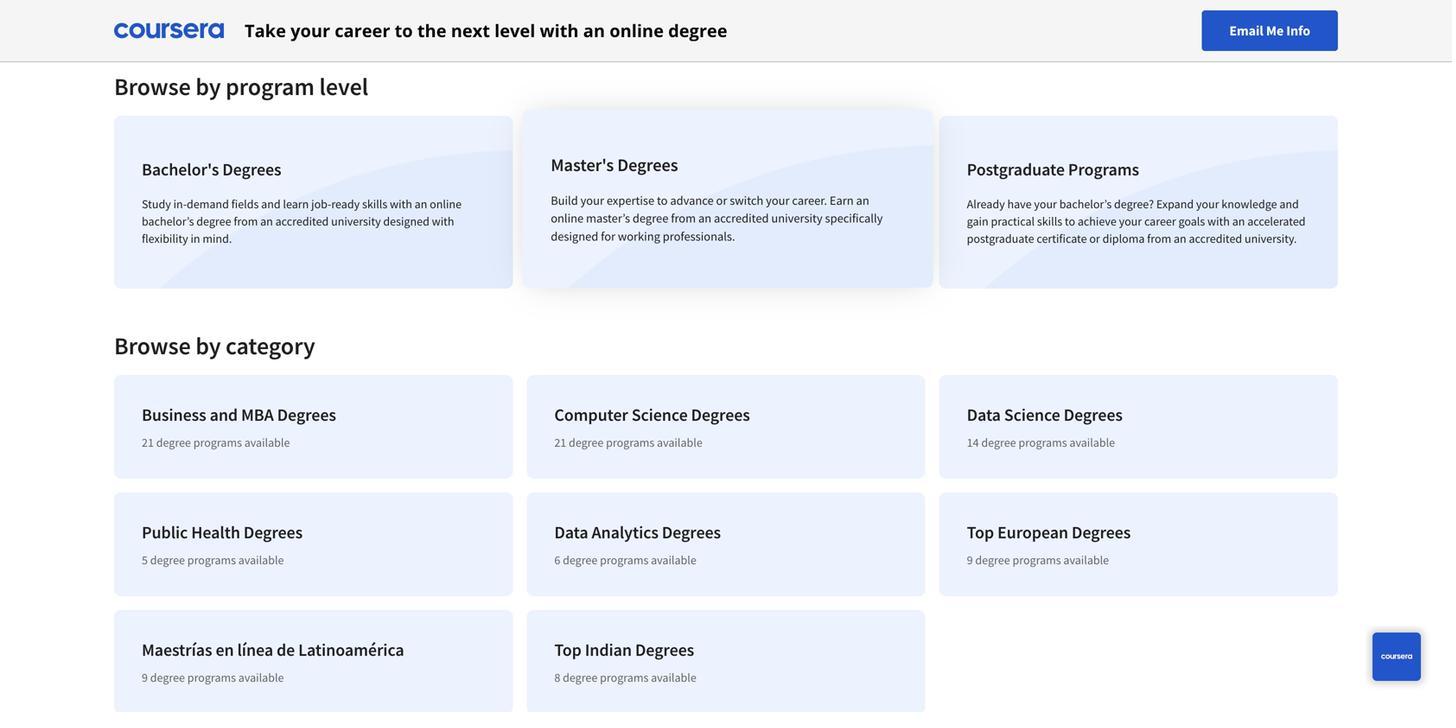 Task type: locate. For each thing, give the bounding box(es) containing it.
9 degree programs available down the en
[[142, 670, 284, 686]]

21 degree programs available down computer science degrees
[[554, 435, 703, 450]]

0 horizontal spatial 21 degree programs available
[[142, 435, 290, 450]]

0 horizontal spatial to
[[395, 19, 413, 42]]

career left the at the left top of the page
[[335, 19, 390, 42]]

university for bachelor's degrees
[[331, 214, 381, 229]]

to left advance
[[657, 193, 668, 209]]

and up 'accelerated'
[[1280, 196, 1299, 212]]

degrees for top indian degrees
[[635, 639, 694, 661]]

programs for data analytics degrees
[[600, 552, 649, 568]]

1 horizontal spatial 9 degree programs available
[[967, 552, 1109, 568]]

1 science from the left
[[632, 404, 688, 426]]

available down data science degrees
[[1070, 435, 1115, 450]]

from right diploma on the right top of page
[[1147, 231, 1172, 246]]

2 browse from the top
[[114, 331, 191, 361]]

21 degree programs available down business and mba degrees
[[142, 435, 290, 450]]

browse up business
[[114, 331, 191, 361]]

level right program on the left of the page
[[319, 71, 368, 102]]

degrees for computer science degrees
[[691, 404, 750, 426]]

data up 14
[[967, 404, 1001, 426]]

9 down maestrías
[[142, 670, 148, 686]]

career down expand
[[1145, 214, 1176, 229]]

an
[[583, 19, 605, 42], [856, 193, 869, 209], [415, 196, 427, 212], [698, 210, 711, 226], [260, 214, 273, 229], [1233, 214, 1245, 229], [1174, 231, 1187, 246]]

0 vertical spatial data
[[967, 404, 1001, 426]]

0 vertical spatial top
[[967, 522, 994, 543]]

2 science from the left
[[1004, 404, 1061, 426]]

programs for data science degrees
[[1019, 435, 1067, 450]]

1 horizontal spatial designed
[[551, 228, 598, 244]]

degrees
[[617, 154, 678, 176], [222, 159, 281, 180], [277, 404, 336, 426], [691, 404, 750, 426], [1064, 404, 1123, 426], [244, 522, 303, 543], [662, 522, 721, 543], [1072, 522, 1131, 543], [635, 639, 694, 661]]

programs down business and mba degrees
[[193, 435, 242, 450]]

available for maestrías en línea de latinoamérica
[[238, 670, 284, 686]]

1 21 degree programs available from the left
[[142, 435, 290, 450]]

already
[[967, 196, 1005, 212]]

2 horizontal spatial online
[[610, 19, 664, 42]]

professionals.
[[663, 228, 735, 244]]

programs for public health degrees
[[187, 552, 236, 568]]

accredited inside the build your expertise to advance or switch your career. earn an online master's degree from an accredited university specifically designed for working professionals.
[[714, 210, 769, 226]]

computer
[[554, 404, 628, 426]]

accredited inside already have your bachelor's degree? expand your knowledge and gain practical skills to achieve your career goals with an accelerated postgraduate certificate or diploma from an accredited university.
[[1189, 231, 1242, 246]]

1 horizontal spatial bachelor's
[[1060, 196, 1112, 212]]

science
[[632, 404, 688, 426], [1004, 404, 1061, 426]]

from
[[671, 210, 696, 226], [234, 214, 258, 229], [1147, 231, 1172, 246]]

science up 14 degree programs available
[[1004, 404, 1061, 426]]

2 horizontal spatial accredited
[[1189, 231, 1242, 246]]

1 vertical spatial 9 degree programs available
[[142, 670, 284, 686]]

from down advance
[[671, 210, 696, 226]]

analytics
[[592, 522, 659, 543]]

and inside already have your bachelor's degree? expand your knowledge and gain practical skills to achieve your career goals with an accelerated postgraduate certificate or diploma from an accredited university.
[[1280, 196, 1299, 212]]

1 horizontal spatial career
[[1145, 214, 1176, 229]]

0 vertical spatial by
[[196, 71, 221, 102]]

9 degree programs available down european
[[967, 552, 1109, 568]]

accredited down "goals" at right top
[[1189, 231, 1242, 246]]

university down career.
[[771, 210, 823, 226]]

maestrías
[[142, 639, 212, 661]]

online
[[610, 19, 664, 42], [430, 196, 462, 212], [551, 210, 584, 226]]

0 vertical spatial 9
[[967, 552, 973, 568]]

1 horizontal spatial and
[[261, 196, 281, 212]]

to inside already have your bachelor's degree? expand your knowledge and gain practical skills to achieve your career goals with an accelerated postgraduate certificate or diploma from an accredited university.
[[1065, 214, 1076, 229]]

0 vertical spatial or
[[716, 193, 727, 209]]

by
[[196, 71, 221, 102], [196, 331, 221, 361]]

career
[[335, 19, 390, 42], [1145, 214, 1176, 229]]

accredited down learn
[[275, 214, 329, 229]]

data science degrees
[[967, 404, 1123, 426]]

take
[[245, 19, 286, 42]]

study in-demand fields and learn job-ready skills with an online bachelor's degree from an accredited university designed with flexibility in mind.
[[142, 196, 462, 246]]

certificate
[[1037, 231, 1087, 246]]

to inside the build your expertise to advance or switch your career. earn an online master's degree from an accredited university specifically designed for working professionals.
[[657, 193, 668, 209]]

for
[[601, 228, 615, 244]]

0 horizontal spatial science
[[632, 404, 688, 426]]

0 horizontal spatial level
[[319, 71, 368, 102]]

degree for business and mba degrees
[[156, 435, 191, 450]]

data for data analytics degrees
[[554, 522, 588, 543]]

21 degree programs available for science
[[554, 435, 703, 450]]

online inside study in-demand fields and learn job-ready skills with an online bachelor's degree from an accredited university designed with flexibility in mind.
[[430, 196, 462, 212]]

data
[[967, 404, 1001, 426], [554, 522, 588, 543]]

degree for data science degrees
[[982, 435, 1016, 450]]

1 vertical spatial browse
[[114, 331, 191, 361]]

accelerated
[[1248, 214, 1306, 229]]

and left mba
[[210, 404, 238, 426]]

in-
[[173, 196, 187, 212]]

21 degree programs available
[[142, 435, 290, 450], [554, 435, 703, 450]]

0 horizontal spatial career
[[335, 19, 390, 42]]

available for top indian degrees
[[651, 670, 697, 686]]

public health degrees
[[142, 522, 303, 543]]

programs for top european degrees
[[1013, 552, 1061, 568]]

degree for public health degrees
[[150, 552, 185, 568]]

business
[[142, 404, 206, 426]]

from inside study in-demand fields and learn job-ready skills with an online bachelor's degree from an accredited university designed with flexibility in mind.
[[234, 214, 258, 229]]

or left "switch"
[[716, 193, 727, 209]]

by left program on the left of the page
[[196, 71, 221, 102]]

top up 8
[[554, 639, 582, 661]]

or
[[716, 193, 727, 209], [1090, 231, 1100, 246]]

0 horizontal spatial university
[[331, 214, 381, 229]]

and
[[261, 196, 281, 212], [1280, 196, 1299, 212], [210, 404, 238, 426]]

2 by from the top
[[196, 331, 221, 361]]

0 horizontal spatial designed
[[383, 214, 430, 229]]

browse by program level
[[114, 71, 368, 102]]

top
[[967, 522, 994, 543], [554, 639, 582, 661]]

0 horizontal spatial bachelor's
[[142, 214, 194, 229]]

2 horizontal spatial from
[[1147, 231, 1172, 246]]

science for computer
[[632, 404, 688, 426]]

1 horizontal spatial data
[[967, 404, 1001, 426]]

available down línea at the left bottom
[[238, 670, 284, 686]]

1 horizontal spatial accredited
[[714, 210, 769, 226]]

programs down top indian degrees
[[600, 670, 649, 686]]

2 horizontal spatial to
[[1065, 214, 1076, 229]]

browse by category
[[114, 331, 315, 361]]

available down data analytics degrees
[[651, 552, 697, 568]]

list
[[107, 368, 1345, 712]]

by for category
[[196, 331, 221, 361]]

1 vertical spatial to
[[657, 193, 668, 209]]

bachelor's inside study in-demand fields and learn job-ready skills with an online bachelor's degree from an accredited university designed with flexibility in mind.
[[142, 214, 194, 229]]

indian
[[585, 639, 632, 661]]

0 horizontal spatial 9
[[142, 670, 148, 686]]

programs down analytics
[[600, 552, 649, 568]]

programs
[[193, 435, 242, 450], [606, 435, 655, 450], [1019, 435, 1067, 450], [187, 552, 236, 568], [600, 552, 649, 568], [1013, 552, 1061, 568], [187, 670, 236, 686], [600, 670, 649, 686]]

mind.
[[203, 231, 232, 246]]

programs down the en
[[187, 670, 236, 686]]

14
[[967, 435, 979, 450]]

0 horizontal spatial or
[[716, 193, 727, 209]]

1 browse from the top
[[114, 71, 191, 102]]

category
[[226, 331, 315, 361]]

9 degree programs available
[[967, 552, 1109, 568], [142, 670, 284, 686]]

skills inside study in-demand fields and learn job-ready skills with an online bachelor's degree from an accredited university designed with flexibility in mind.
[[362, 196, 387, 212]]

21 degree programs available for and
[[142, 435, 290, 450]]

0 horizontal spatial 9 degree programs available
[[142, 670, 284, 686]]

postgraduate
[[967, 159, 1065, 180]]

0 horizontal spatial from
[[234, 214, 258, 229]]

online inside the build your expertise to advance or switch your career. earn an online master's degree from an accredited university specifically designed for working professionals.
[[551, 210, 584, 226]]

programs down health
[[187, 552, 236, 568]]

5 degree programs available
[[142, 552, 284, 568]]

1 vertical spatial level
[[319, 71, 368, 102]]

0 vertical spatial browse
[[114, 71, 191, 102]]

programs
[[1068, 159, 1139, 180]]

and inside study in-demand fields and learn job-ready skills with an online bachelor's degree from an accredited university designed with flexibility in mind.
[[261, 196, 281, 212]]

or down achieve at the top of the page
[[1090, 231, 1100, 246]]

university inside the build your expertise to advance or switch your career. earn an online master's degree from an accredited university specifically designed for working professionals.
[[771, 210, 823, 226]]

bachelor's up flexibility
[[142, 214, 194, 229]]

science right computer
[[632, 404, 688, 426]]

1 horizontal spatial from
[[671, 210, 696, 226]]

gain
[[967, 214, 989, 229]]

0 vertical spatial level
[[495, 19, 535, 42]]

9 degree programs available for en
[[142, 670, 284, 686]]

0 horizontal spatial online
[[430, 196, 462, 212]]

from for bachelor's degrees
[[234, 214, 258, 229]]

1 horizontal spatial 21
[[554, 435, 566, 450]]

level right next
[[495, 19, 535, 42]]

0 horizontal spatial 21
[[142, 435, 154, 450]]

1 horizontal spatial 21 degree programs available
[[554, 435, 703, 450]]

21 down computer
[[554, 435, 566, 450]]

9 down top european degrees
[[967, 552, 973, 568]]

working
[[618, 228, 660, 244]]

1 vertical spatial bachelor's
[[142, 214, 194, 229]]

2 horizontal spatial and
[[1280, 196, 1299, 212]]

university down "ready"
[[331, 214, 381, 229]]

1 horizontal spatial 9
[[967, 552, 973, 568]]

achieve
[[1078, 214, 1117, 229]]

2 21 degree programs available from the left
[[554, 435, 703, 450]]

top left european
[[967, 522, 994, 543]]

advance
[[670, 193, 714, 209]]

programs down european
[[1013, 552, 1061, 568]]

browse
[[114, 71, 191, 102], [114, 331, 191, 361]]

accredited inside study in-demand fields and learn job-ready skills with an online bachelor's degree from an accredited university designed with flexibility in mind.
[[275, 214, 329, 229]]

0 horizontal spatial data
[[554, 522, 588, 543]]

top european degrees
[[967, 522, 1131, 543]]

available down top european degrees
[[1064, 552, 1109, 568]]

1 21 from the left
[[142, 435, 154, 450]]

1 vertical spatial skills
[[1037, 214, 1063, 229]]

1 horizontal spatial to
[[657, 193, 668, 209]]

0 vertical spatial 9 degree programs available
[[967, 552, 1109, 568]]

your down degree?
[[1119, 214, 1142, 229]]

available down public health degrees
[[238, 552, 284, 568]]

1 vertical spatial or
[[1090, 231, 1100, 246]]

or inside the build your expertise to advance or switch your career. earn an online master's degree from an accredited university specifically designed for working professionals.
[[716, 193, 727, 209]]

1 horizontal spatial top
[[967, 522, 994, 543]]

to
[[395, 19, 413, 42], [657, 193, 668, 209], [1065, 214, 1076, 229]]

bachelor's
[[1060, 196, 1112, 212], [142, 214, 194, 229]]

1 vertical spatial data
[[554, 522, 588, 543]]

accredited down "switch"
[[714, 210, 769, 226]]

next
[[451, 19, 490, 42]]

your
[[291, 19, 330, 42], [580, 193, 604, 209], [766, 193, 790, 209], [1034, 196, 1057, 212], [1196, 196, 1219, 212], [1119, 214, 1142, 229]]

1 vertical spatial top
[[554, 639, 582, 661]]

0 horizontal spatial skills
[[362, 196, 387, 212]]

programs for computer science degrees
[[606, 435, 655, 450]]

university inside study in-demand fields and learn job-ready skills with an online bachelor's degree from an accredited university designed with flexibility in mind.
[[331, 214, 381, 229]]

available down computer science degrees
[[657, 435, 703, 450]]

degree for top indian degrees
[[563, 670, 598, 686]]

from down fields
[[234, 214, 258, 229]]

skills
[[362, 196, 387, 212], [1037, 214, 1063, 229]]

1 horizontal spatial online
[[551, 210, 584, 226]]

level
[[495, 19, 535, 42], [319, 71, 368, 102]]

to left the at the left top of the page
[[395, 19, 413, 42]]

1 vertical spatial by
[[196, 331, 221, 361]]

0 vertical spatial skills
[[362, 196, 387, 212]]

1 vertical spatial career
[[1145, 214, 1176, 229]]

in
[[191, 231, 200, 246]]

skills right "ready"
[[362, 196, 387, 212]]

bachelor's up achieve at the top of the page
[[1060, 196, 1112, 212]]

skills inside already have your bachelor's degree? expand your knowledge and gain practical skills to achieve your career goals with an accelerated postgraduate certificate or diploma from an accredited university.
[[1037, 214, 1063, 229]]

1 horizontal spatial level
[[495, 19, 535, 42]]

your up master's
[[580, 193, 604, 209]]

already have your bachelor's degree? expand your knowledge and gain practical skills to achieve your career goals with an accelerated postgraduate certificate or diploma from an accredited university.
[[967, 196, 1306, 246]]

programs for maestrías en línea de latinoamérica
[[187, 670, 236, 686]]

1 vertical spatial 9
[[142, 670, 148, 686]]

0 vertical spatial bachelor's
[[1060, 196, 1112, 212]]

to up the certificate
[[1065, 214, 1076, 229]]

available down mba
[[244, 435, 290, 450]]

available down top indian degrees
[[651, 670, 697, 686]]

fields
[[231, 196, 259, 212]]

from inside the build your expertise to advance or switch your career. earn an online master's degree from an accredited university specifically designed for working professionals.
[[671, 210, 696, 226]]

1 horizontal spatial science
[[1004, 404, 1061, 426]]

1 horizontal spatial skills
[[1037, 214, 1063, 229]]

career inside already have your bachelor's degree? expand your knowledge and gain practical skills to achieve your career goals with an accelerated postgraduate certificate or diploma from an accredited university.
[[1145, 214, 1176, 229]]

0 horizontal spatial top
[[554, 639, 582, 661]]

9 for top
[[967, 552, 973, 568]]

computer science degrees
[[554, 404, 750, 426]]

0 vertical spatial to
[[395, 19, 413, 42]]

health
[[191, 522, 240, 543]]

by left 'category'
[[196, 331, 221, 361]]

browse down coursera image
[[114, 71, 191, 102]]

european
[[998, 522, 1069, 543]]

browse for browse by program level
[[114, 71, 191, 102]]

degree inside study in-demand fields and learn job-ready skills with an online bachelor's degree from an accredited university designed with flexibility in mind.
[[196, 214, 231, 229]]

21
[[142, 435, 154, 450], [554, 435, 566, 450]]

1 horizontal spatial university
[[771, 210, 823, 226]]

1 horizontal spatial or
[[1090, 231, 1100, 246]]

with
[[540, 19, 579, 42], [390, 196, 412, 212], [432, 214, 454, 229], [1208, 214, 1230, 229]]

programs down data science degrees
[[1019, 435, 1067, 450]]

1 by from the top
[[196, 71, 221, 102]]

top indian degrees
[[554, 639, 694, 661]]

degree for data analytics degrees
[[563, 552, 598, 568]]

and left learn
[[261, 196, 281, 212]]

0 vertical spatial career
[[335, 19, 390, 42]]

maestrías en línea de latinoamérica
[[142, 639, 404, 661]]

skills up the certificate
[[1037, 214, 1063, 229]]

9
[[967, 552, 973, 568], [142, 670, 148, 686]]

degree for maestrías en línea de latinoamérica
[[150, 670, 185, 686]]

available for public health degrees
[[238, 552, 284, 568]]

build your expertise to advance or switch your career. earn an online master's degree from an accredited university specifically designed for working professionals.
[[551, 193, 883, 244]]

21 down business
[[142, 435, 154, 450]]

2 21 from the left
[[554, 435, 566, 450]]

data up 6
[[554, 522, 588, 543]]

0 horizontal spatial accredited
[[275, 214, 329, 229]]

build
[[551, 193, 578, 209]]

earn
[[830, 193, 854, 209]]

switch
[[730, 193, 763, 209]]

university
[[771, 210, 823, 226], [331, 214, 381, 229]]

2 vertical spatial to
[[1065, 214, 1076, 229]]

programs down computer science degrees
[[606, 435, 655, 450]]



Task type: vqa. For each thing, say whether or not it's contained in the screenshot.
analysis corresponding to financial statement analysis
no



Task type: describe. For each thing, give the bounding box(es) containing it.
email
[[1230, 22, 1264, 39]]

degree for computer science degrees
[[569, 435, 604, 450]]

job-
[[311, 196, 331, 212]]

list containing business and mba degrees
[[107, 368, 1345, 712]]

postgraduate
[[967, 231, 1034, 246]]

available for data science degrees
[[1070, 435, 1115, 450]]

data for data science degrees
[[967, 404, 1001, 426]]

from inside already have your bachelor's degree? expand your knowledge and gain practical skills to achieve your career goals with an accelerated postgraduate certificate or diploma from an accredited university.
[[1147, 231, 1172, 246]]

available for data analytics degrees
[[651, 552, 697, 568]]

21 for business
[[142, 435, 154, 450]]

latinoamérica
[[298, 639, 404, 661]]

9 for maestrías
[[142, 670, 148, 686]]

have
[[1008, 196, 1032, 212]]

accredited for bachelor's degrees
[[275, 214, 329, 229]]

degrees for data analytics degrees
[[662, 522, 721, 543]]

by for program
[[196, 71, 221, 102]]

online for bachelor's degrees
[[430, 196, 462, 212]]

línea
[[237, 639, 273, 661]]

your right have
[[1034, 196, 1057, 212]]

expertise
[[607, 193, 654, 209]]

your right "switch"
[[766, 193, 790, 209]]

master's
[[551, 154, 614, 176]]

degrees for top european degrees
[[1072, 522, 1131, 543]]

master's degrees
[[551, 154, 678, 176]]

5
[[142, 552, 148, 568]]

your right take
[[291, 19, 330, 42]]

designed inside the build your expertise to advance or switch your career. earn an online master's degree from an accredited university specifically designed for working professionals.
[[551, 228, 598, 244]]

available for computer science degrees
[[657, 435, 703, 450]]

top for top indian degrees
[[554, 639, 582, 661]]

postgraduate programs
[[967, 159, 1139, 180]]

flexibility
[[142, 231, 188, 246]]

learn
[[283, 196, 309, 212]]

me
[[1266, 22, 1284, 39]]

to for the
[[395, 19, 413, 42]]

info
[[1287, 22, 1311, 39]]

take your career to the next level with an online degree
[[245, 19, 728, 42]]

9 degree programs available for european
[[967, 552, 1109, 568]]

university.
[[1245, 231, 1297, 246]]

6
[[554, 552, 560, 568]]

from for master's degrees
[[671, 210, 696, 226]]

goals
[[1179, 214, 1205, 229]]

business and mba degrees
[[142, 404, 336, 426]]

the
[[417, 19, 447, 42]]

bachelor's
[[142, 159, 219, 180]]

designed inside study in-demand fields and learn job-ready skills with an online bachelor's degree from an accredited university designed with flexibility in mind.
[[383, 214, 430, 229]]

online for master's degrees
[[551, 210, 584, 226]]

programs for business and mba degrees
[[193, 435, 242, 450]]

data analytics degrees
[[554, 522, 721, 543]]

career.
[[792, 193, 827, 209]]

master's
[[586, 210, 630, 226]]

8 degree programs available
[[554, 670, 697, 686]]

demand
[[187, 196, 229, 212]]

degrees for data science degrees
[[1064, 404, 1123, 426]]

degree for top european degrees
[[976, 552, 1010, 568]]

science for data
[[1004, 404, 1061, 426]]

practical
[[991, 214, 1035, 229]]

8
[[554, 670, 560, 686]]

university for master's degrees
[[771, 210, 823, 226]]

de
[[277, 639, 295, 661]]

en
[[216, 639, 234, 661]]

mba
[[241, 404, 274, 426]]

top for top european degrees
[[967, 522, 994, 543]]

ready
[[331, 196, 360, 212]]

available for top european degrees
[[1064, 552, 1109, 568]]

or inside already have your bachelor's degree? expand your knowledge and gain practical skills to achieve your career goals with an accelerated postgraduate certificate or diploma from an accredited university.
[[1090, 231, 1100, 246]]

degree inside the build your expertise to advance or switch your career. earn an online master's degree from an accredited university specifically designed for working professionals.
[[633, 210, 668, 226]]

degree?
[[1114, 196, 1154, 212]]

14 degree programs available
[[967, 435, 1115, 450]]

to for advance
[[657, 193, 668, 209]]

email me info button
[[1202, 10, 1338, 51]]

expand
[[1157, 196, 1194, 212]]

programs for top indian degrees
[[600, 670, 649, 686]]

bachelor's inside already have your bachelor's degree? expand your knowledge and gain practical skills to achieve your career goals with an accelerated postgraduate certificate or diploma from an accredited university.
[[1060, 196, 1112, 212]]

study
[[142, 196, 171, 212]]

bachelor's degrees
[[142, 159, 281, 180]]

browse for browse by category
[[114, 331, 191, 361]]

public
[[142, 522, 188, 543]]

your up "goals" at right top
[[1196, 196, 1219, 212]]

master's degrees list
[[107, 109, 1345, 296]]

with inside already have your bachelor's degree? expand your knowledge and gain practical skills to achieve your career goals with an accelerated postgraduate certificate or diploma from an accredited university.
[[1208, 214, 1230, 229]]

email me info
[[1230, 22, 1311, 39]]

program
[[226, 71, 315, 102]]

available for business and mba degrees
[[244, 435, 290, 450]]

degrees for public health degrees
[[244, 522, 303, 543]]

coursera image
[[114, 17, 224, 45]]

accredited for master's degrees
[[714, 210, 769, 226]]

diploma
[[1103, 231, 1145, 246]]

specifically
[[825, 210, 883, 226]]

6 degree programs available
[[554, 552, 697, 568]]

knowledge
[[1222, 196, 1277, 212]]

21 for computer
[[554, 435, 566, 450]]

0 horizontal spatial and
[[210, 404, 238, 426]]



